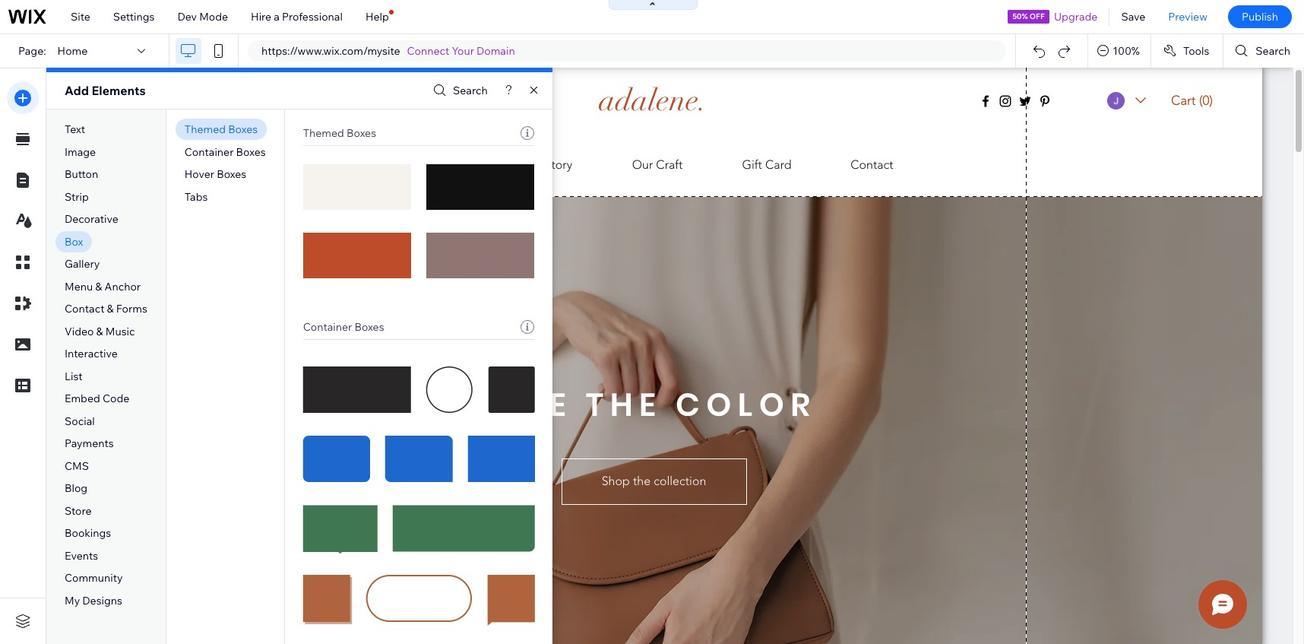 Task type: locate. For each thing, give the bounding box(es) containing it.
site
[[71, 10, 90, 24]]

preview
[[1169, 10, 1208, 24]]

publish button
[[1229, 5, 1293, 28]]

0 horizontal spatial search
[[453, 84, 488, 97]]

1 horizontal spatial search
[[1256, 44, 1291, 58]]

embed code
[[65, 392, 129, 406]]

0 horizontal spatial themed boxes
[[185, 123, 258, 136]]

container boxes
[[185, 145, 266, 159], [303, 320, 384, 334]]

blog
[[65, 482, 88, 495]]

search down your
[[453, 84, 488, 97]]

50%
[[1013, 11, 1029, 21]]

0 vertical spatial container
[[185, 145, 234, 159]]

your
[[452, 44, 474, 58]]

text
[[65, 123, 85, 136]]

menu
[[65, 280, 93, 293]]

1 vertical spatial container
[[303, 320, 352, 334]]

0 horizontal spatial themed
[[185, 123, 226, 136]]

1 vertical spatial &
[[107, 302, 114, 316]]

list
[[65, 369, 83, 383]]

& right video
[[96, 325, 103, 338]]

contact & forms
[[65, 302, 147, 316]]

add elements
[[65, 83, 146, 98]]

search down publish button
[[1256, 44, 1291, 58]]

1 horizontal spatial container boxes
[[303, 320, 384, 334]]

0 horizontal spatial container boxes
[[185, 145, 266, 159]]

my designs
[[65, 594, 122, 608]]

hire
[[251, 10, 272, 24]]

search
[[1256, 44, 1291, 58], [453, 84, 488, 97]]

1 vertical spatial container boxes
[[303, 320, 384, 334]]

search button
[[1225, 34, 1305, 68], [430, 79, 488, 102]]

hover
[[185, 167, 214, 181]]

0 vertical spatial search
[[1256, 44, 1291, 58]]

embed
[[65, 392, 100, 406]]

1 horizontal spatial search button
[[1225, 34, 1305, 68]]

search button down your
[[430, 79, 488, 102]]

elements
[[92, 83, 146, 98]]

1 horizontal spatial themed
[[303, 126, 344, 140]]

0 vertical spatial &
[[95, 280, 102, 293]]

publish
[[1242, 10, 1279, 24]]

themed boxes
[[185, 123, 258, 136], [303, 126, 376, 140]]

tools
[[1184, 44, 1210, 58]]

boxes
[[228, 123, 258, 136], [347, 126, 376, 140], [236, 145, 266, 159], [217, 167, 247, 181], [355, 320, 384, 334]]

bookings
[[65, 527, 111, 540]]

themed
[[185, 123, 226, 136], [303, 126, 344, 140]]

container
[[185, 145, 234, 159], [303, 320, 352, 334]]

0 vertical spatial search button
[[1225, 34, 1305, 68]]

0 horizontal spatial container
[[185, 145, 234, 159]]

preview button
[[1158, 0, 1220, 33]]

off
[[1030, 11, 1045, 21]]

2 vertical spatial &
[[96, 325, 103, 338]]

1 horizontal spatial container
[[303, 320, 352, 334]]

& left forms
[[107, 302, 114, 316]]

&
[[95, 280, 102, 293], [107, 302, 114, 316], [96, 325, 103, 338]]

store
[[65, 504, 92, 518]]

box
[[65, 235, 83, 248]]

& right menu
[[95, 280, 102, 293]]

100% button
[[1089, 34, 1151, 68]]

hire a professional
[[251, 10, 343, 24]]

50% off
[[1013, 11, 1045, 21]]

connect
[[407, 44, 450, 58]]

video & music
[[65, 325, 135, 338]]

search button down publish
[[1225, 34, 1305, 68]]

0 horizontal spatial search button
[[430, 79, 488, 102]]

https://www.wix.com/mysite
[[262, 44, 400, 58]]

my
[[65, 594, 80, 608]]



Task type: vqa. For each thing, say whether or not it's contained in the screenshot.
Your
yes



Task type: describe. For each thing, give the bounding box(es) containing it.
dev
[[178, 10, 197, 24]]

tools button
[[1152, 34, 1224, 68]]

& for menu
[[95, 280, 102, 293]]

upgrade
[[1055, 10, 1098, 24]]

professional
[[282, 10, 343, 24]]

interactive
[[65, 347, 118, 361]]

1 vertical spatial search button
[[430, 79, 488, 102]]

community
[[65, 571, 123, 585]]

a
[[274, 10, 280, 24]]

cms
[[65, 459, 89, 473]]

contact
[[65, 302, 105, 316]]

help
[[366, 10, 389, 24]]

social
[[65, 414, 95, 428]]

hover boxes
[[185, 167, 247, 181]]

decorative
[[65, 212, 119, 226]]

strip
[[65, 190, 89, 204]]

0 vertical spatial container boxes
[[185, 145, 266, 159]]

image
[[65, 145, 96, 159]]

& for video
[[96, 325, 103, 338]]

home
[[57, 44, 88, 58]]

1 vertical spatial search
[[453, 84, 488, 97]]

domain
[[477, 44, 515, 58]]

save
[[1122, 10, 1146, 24]]

mode
[[199, 10, 228, 24]]

code
[[103, 392, 129, 406]]

forms
[[116, 302, 147, 316]]

add
[[65, 83, 89, 98]]

designs
[[82, 594, 122, 608]]

settings
[[113, 10, 155, 24]]

menu & anchor
[[65, 280, 141, 293]]

https://www.wix.com/mysite connect your domain
[[262, 44, 515, 58]]

dev mode
[[178, 10, 228, 24]]

save button
[[1111, 0, 1158, 33]]

video
[[65, 325, 94, 338]]

music
[[106, 325, 135, 338]]

payments
[[65, 437, 114, 450]]

gallery
[[65, 257, 100, 271]]

& for contact
[[107, 302, 114, 316]]

events
[[65, 549, 98, 563]]

1 horizontal spatial themed boxes
[[303, 126, 376, 140]]

anchor
[[105, 280, 141, 293]]

button
[[65, 167, 98, 181]]

tabs
[[185, 190, 208, 204]]

100%
[[1113, 44, 1141, 58]]



